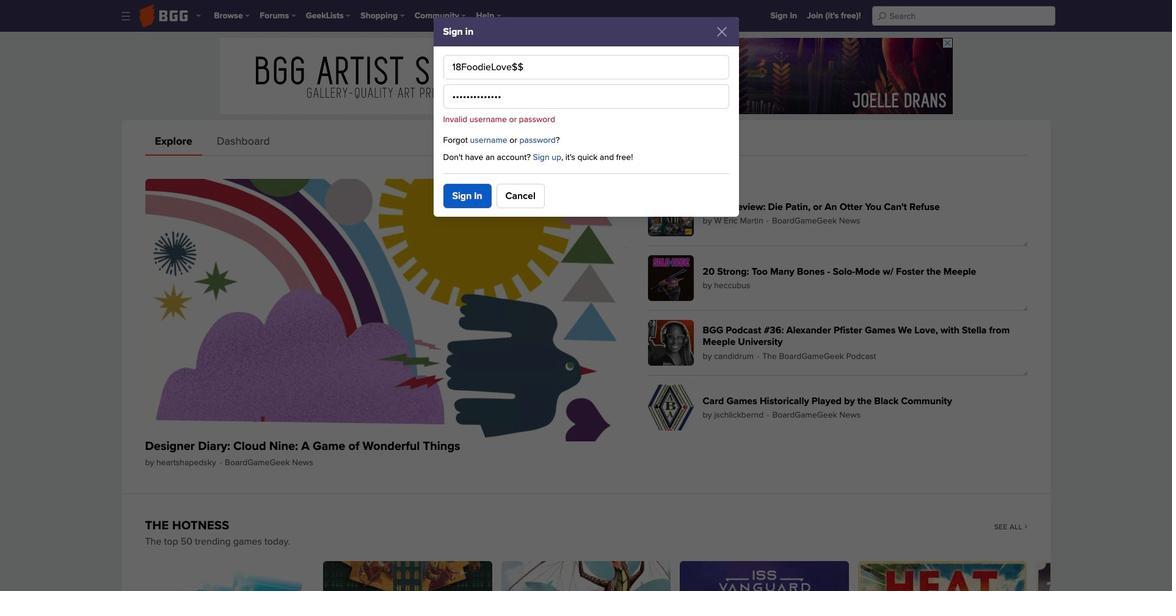 Task type: vqa. For each thing, say whether or not it's contained in the screenshot.
'bullhorn' icon
no



Task type: locate. For each thing, give the bounding box(es) containing it.
boardgame geek logo image
[[139, 4, 188, 27]]

alert
[[443, 114, 729, 126]]

wyrmspan artwork image
[[502, 561, 671, 591]]

designer diary: cloud nine: a game of wonderful things primary thumbnail image
[[145, 179, 626, 442]]

dialog
[[433, 0, 739, 234]]

game review: die patin, or an otter you can't refuse secondary thumbnail image
[[648, 191, 694, 237]]

magnifying glass image
[[878, 12, 887, 20]]

Password password field
[[443, 84, 729, 109]]

card games historically played by the black community secondary thumbnail image
[[648, 385, 694, 431]]

advertisement element
[[220, 38, 953, 114]]

iss vanguard artwork image
[[680, 561, 849, 591]]



Task type: describe. For each thing, give the bounding box(es) containing it.
the white castle artwork image
[[1036, 561, 1172, 591]]

20 strong: too many bones - solo-mode w/ foster the meeple secondary thumbnail image
[[648, 256, 694, 301]]

altered artwork image
[[145, 561, 314, 591]]

bgg podcast #36: alexander pfister games we love, with stella from meeple university secondary thumbnail image
[[648, 320, 694, 366]]

Username text field
[[443, 55, 729, 79]]

speakeasy artwork image
[[323, 561, 492, 591]]

chevron right image
[[1024, 524, 1027, 529]]

heat: pedal to the metal artwork image
[[858, 561, 1027, 591]]



